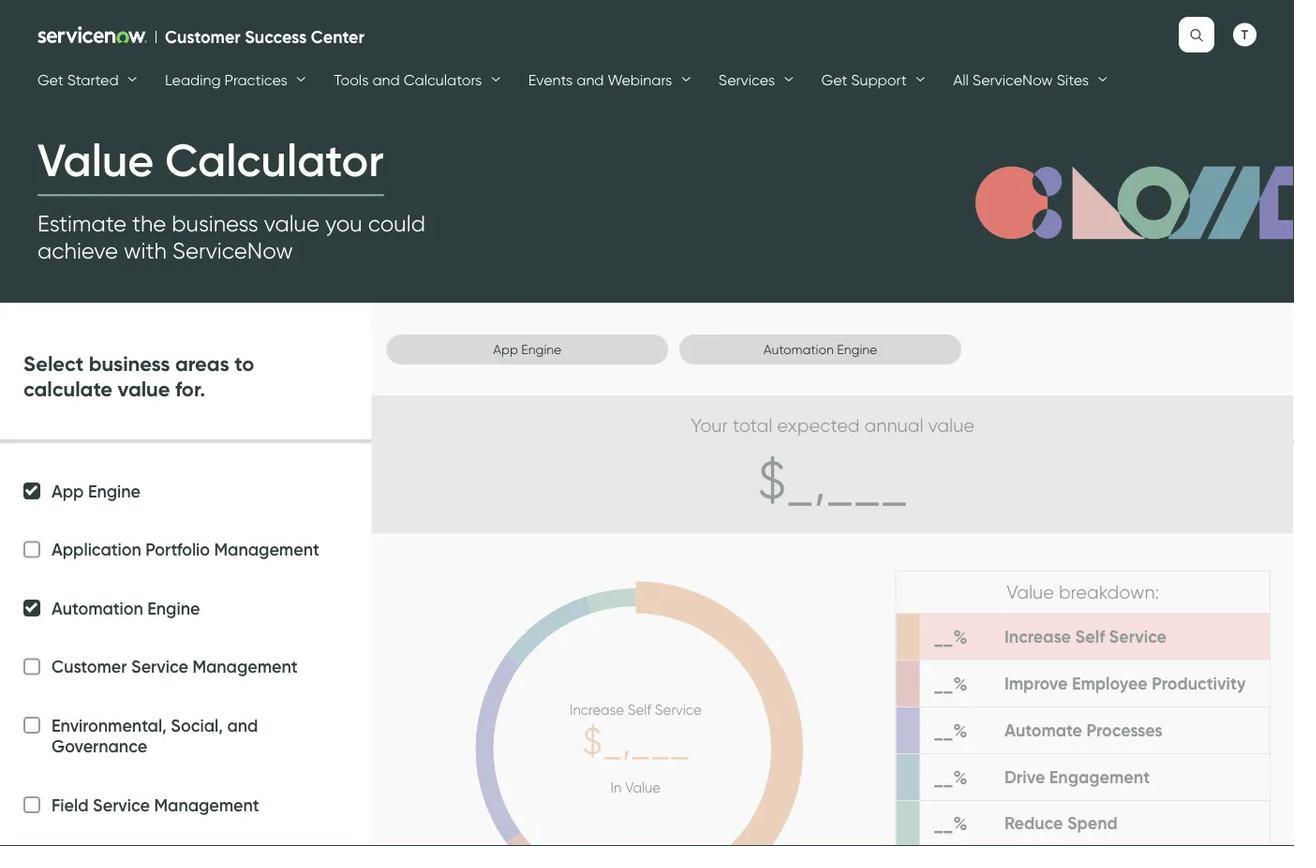 Task type: vqa. For each thing, say whether or not it's contained in the screenshot.
If to the left
no



Task type: locate. For each thing, give the bounding box(es) containing it.
0 horizontal spatial servicenow
[[172, 237, 293, 265]]

1 horizontal spatial app engine
[[493, 342, 562, 358]]

1 horizontal spatial automation engine
[[764, 342, 878, 358]]

2 get from the left
[[822, 70, 848, 89]]

get left 'started'
[[37, 70, 63, 89]]

automation
[[764, 342, 834, 358], [52, 598, 143, 619]]

app engine
[[493, 342, 562, 358], [52, 481, 141, 502]]

0 horizontal spatial app engine
[[52, 481, 141, 502]]

1 vertical spatial business
[[89, 351, 170, 376]]

business
[[172, 210, 258, 237], [89, 351, 170, 376]]

0 horizontal spatial and
[[227, 715, 258, 736]]

0 horizontal spatial get
[[37, 70, 63, 89]]

management right the portfolio
[[214, 539, 319, 561]]

app
[[493, 342, 518, 358], [52, 481, 84, 502]]

service for customer
[[131, 657, 188, 678]]

servicenow right the all
[[973, 70, 1053, 89]]

0 horizontal spatial app
[[52, 481, 84, 502]]

1 horizontal spatial and
[[372, 70, 400, 89]]

business down value calculator on the top
[[172, 210, 258, 237]]

the
[[132, 210, 166, 237]]

1 get from the left
[[37, 70, 63, 89]]

0 vertical spatial customer
[[165, 27, 241, 48]]

events and webinars link
[[529, 61, 672, 99]]

management down social,
[[154, 795, 259, 816]]

success
[[245, 27, 307, 48]]

0 vertical spatial servicenow
[[973, 70, 1053, 89]]

field
[[52, 795, 89, 816]]

and inside tools and calculators link
[[372, 70, 400, 89]]

get for get support
[[822, 70, 848, 89]]

0 vertical spatial management
[[214, 539, 319, 561]]

and right social,
[[227, 715, 258, 736]]

and
[[372, 70, 400, 89], [577, 70, 604, 89], [227, 715, 258, 736]]

0 vertical spatial app
[[493, 342, 518, 358]]

management up social,
[[193, 657, 298, 678]]

get left support
[[822, 70, 848, 89]]

webinars
[[608, 70, 672, 89]]

1 horizontal spatial business
[[172, 210, 258, 237]]

and inside 'events and webinars' link
[[577, 70, 604, 89]]

0 horizontal spatial business
[[89, 351, 170, 376]]

0 vertical spatial business
[[172, 210, 258, 237]]

1 horizontal spatial customer
[[165, 27, 241, 48]]

events
[[529, 70, 573, 89]]

value inside select business areas to calculate value for.
[[118, 376, 170, 402]]

leading practices link
[[165, 61, 288, 99]]

customer service management
[[52, 657, 298, 678]]

tools
[[334, 70, 369, 89]]

business inside the estimate the business value you could achieve with servicenow
[[172, 210, 258, 237]]

1 vertical spatial app engine
[[52, 481, 141, 502]]

0 vertical spatial service
[[131, 657, 188, 678]]

calculators
[[404, 70, 482, 89]]

get support
[[822, 70, 907, 89]]

get
[[37, 70, 63, 89], [822, 70, 848, 89]]

value
[[264, 210, 320, 237], [118, 376, 170, 402]]

0 vertical spatial value
[[264, 210, 320, 237]]

management
[[214, 539, 319, 561], [193, 657, 298, 678], [154, 795, 259, 816]]

0 horizontal spatial value
[[118, 376, 170, 402]]

customer success center link
[[37, 26, 370, 48]]

engine
[[521, 342, 562, 358], [837, 342, 878, 358], [88, 481, 141, 502], [147, 598, 200, 619]]

and right tools
[[372, 70, 400, 89]]

1 horizontal spatial servicenow
[[973, 70, 1053, 89]]

1 vertical spatial app
[[52, 481, 84, 502]]

2 horizontal spatial and
[[577, 70, 604, 89]]

1 vertical spatial automation
[[52, 598, 143, 619]]

for.
[[175, 376, 205, 402]]

get support link
[[822, 61, 907, 99]]

1 horizontal spatial get
[[822, 70, 848, 89]]

customer up environmental,
[[52, 657, 127, 678]]

2 vertical spatial management
[[154, 795, 259, 816]]

service right field
[[93, 795, 150, 816]]

environmental,
[[52, 715, 167, 736]]

all servicenow sites link
[[953, 61, 1089, 99]]

events and webinars
[[529, 70, 672, 89]]

leading
[[165, 70, 221, 89]]

servicenow
[[973, 70, 1053, 89], [172, 237, 293, 265]]

0 horizontal spatial customer
[[52, 657, 127, 678]]

customer
[[165, 27, 241, 48], [52, 657, 127, 678]]

1 vertical spatial servicenow
[[172, 237, 293, 265]]

1 horizontal spatial value
[[264, 210, 320, 237]]

customer for customer service management
[[52, 657, 127, 678]]

achieve
[[37, 237, 118, 265]]

1 horizontal spatial app
[[493, 342, 518, 358]]

1 horizontal spatial automation
[[764, 342, 834, 358]]

customer up leading
[[165, 27, 241, 48]]

services link
[[719, 61, 775, 99]]

servicenow right the with
[[172, 237, 293, 265]]

1 vertical spatial management
[[193, 657, 298, 678]]

application
[[52, 539, 141, 561]]

1 vertical spatial customer
[[52, 657, 127, 678]]

all
[[953, 70, 969, 89]]

0 vertical spatial app engine
[[493, 342, 562, 358]]

value left "for."
[[118, 376, 170, 402]]

0 vertical spatial automation engine
[[764, 342, 878, 358]]

automation engine
[[764, 342, 878, 358], [52, 598, 200, 619]]

service
[[131, 657, 188, 678], [93, 795, 150, 816]]

all servicenow sites
[[953, 70, 1089, 89]]

1 vertical spatial automation engine
[[52, 598, 200, 619]]

service up environmental, social, and governance at the bottom
[[131, 657, 188, 678]]

get started link
[[37, 61, 119, 99]]

1 vertical spatial service
[[93, 795, 150, 816]]

center
[[311, 27, 365, 48]]

leading practices
[[165, 70, 288, 89]]

business left "for."
[[89, 351, 170, 376]]

estimate the business value you could achieve with servicenow
[[37, 210, 425, 265]]

value left you
[[264, 210, 320, 237]]

and right events
[[577, 70, 604, 89]]

1 vertical spatial value
[[118, 376, 170, 402]]

could
[[368, 210, 425, 237]]



Task type: describe. For each thing, give the bounding box(es) containing it.
get started
[[37, 70, 119, 89]]

and for events
[[577, 70, 604, 89]]

value
[[37, 133, 154, 189]]

management for application portfolio management
[[214, 539, 319, 561]]

value calculator
[[37, 133, 384, 189]]

servicenow inside all servicenow sites link
[[973, 70, 1053, 89]]

field service management
[[52, 795, 259, 816]]

app for automation engine
[[493, 342, 518, 358]]

management for field service management
[[154, 795, 259, 816]]

you
[[325, 210, 362, 237]]

environmental, social, and governance
[[52, 715, 258, 757]]

customer for customer success center
[[165, 27, 241, 48]]

support
[[851, 70, 907, 89]]

and for tools
[[372, 70, 400, 89]]

calculator
[[165, 133, 384, 189]]

servicenow inside the estimate the business value you could achieve with servicenow
[[172, 237, 293, 265]]

with
[[124, 237, 167, 265]]

select
[[23, 351, 84, 376]]

app engine for application portfolio management
[[52, 481, 141, 502]]

tools and calculators
[[334, 70, 482, 89]]

estimate
[[37, 210, 127, 237]]

management for customer service management
[[193, 657, 298, 678]]

and inside environmental, social, and governance
[[227, 715, 258, 736]]

business inside select business areas to calculate value for.
[[89, 351, 170, 376]]

customer success center
[[165, 27, 365, 48]]

value inside the estimate the business value you could achieve with servicenow
[[264, 210, 320, 237]]

get for get started
[[37, 70, 63, 89]]

practices
[[225, 70, 288, 89]]

0 horizontal spatial automation engine
[[52, 598, 200, 619]]

service for field
[[93, 795, 150, 816]]

portfolio
[[146, 539, 210, 561]]

calculate
[[23, 376, 113, 402]]

tools and calculators link
[[334, 61, 482, 99]]

application portfolio management
[[52, 539, 319, 561]]

social,
[[171, 715, 223, 736]]

0 vertical spatial automation
[[764, 342, 834, 358]]

services
[[719, 70, 775, 89]]

governance
[[52, 736, 147, 757]]

to
[[234, 351, 254, 376]]

areas
[[175, 351, 229, 376]]

select business areas to calculate value for.
[[23, 351, 254, 402]]

0 horizontal spatial automation
[[52, 598, 143, 619]]

started
[[67, 70, 119, 89]]

app for application portfolio management
[[52, 481, 84, 502]]

sites
[[1057, 70, 1089, 89]]

app engine for automation engine
[[493, 342, 562, 358]]



